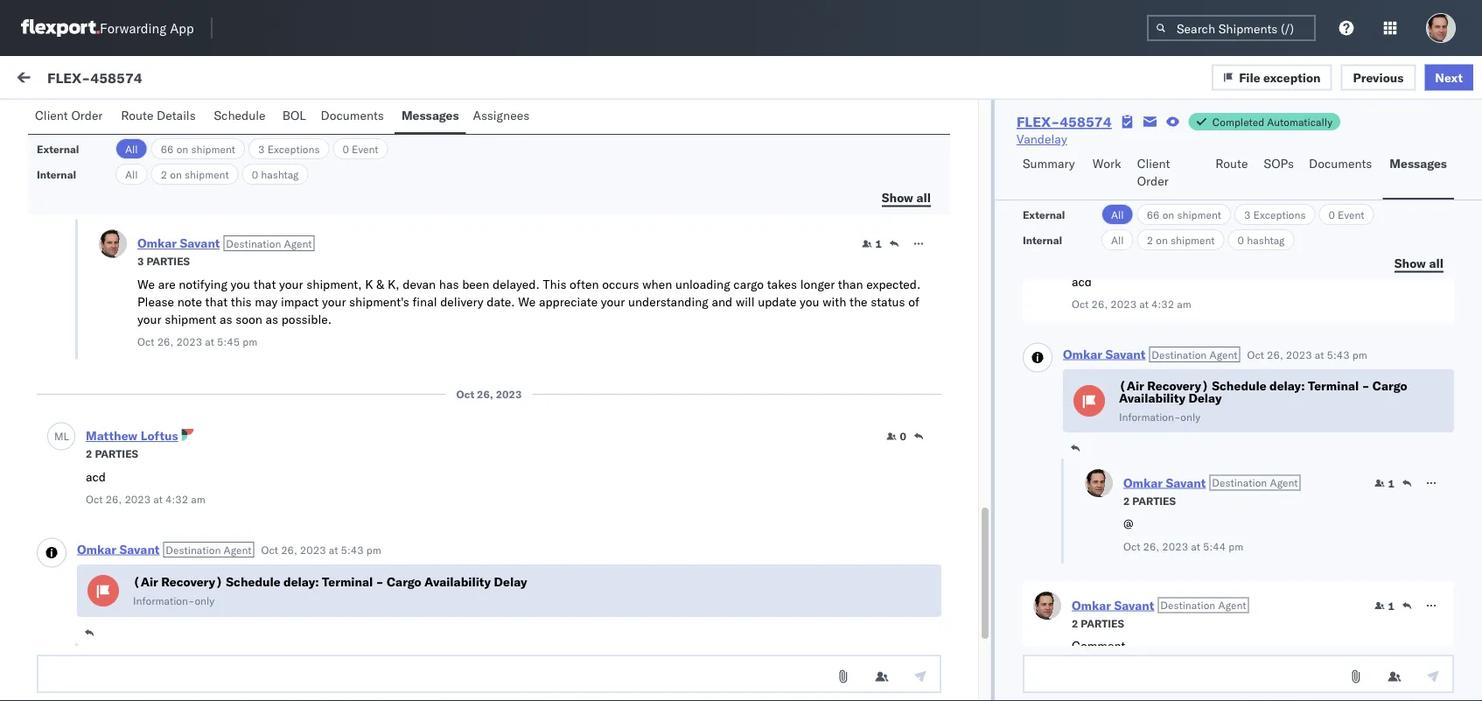 Task type: vqa. For each thing, say whether or not it's contained in the screenshot.


Task type: describe. For each thing, give the bounding box(es) containing it.
0 horizontal spatial terminal
[[322, 574, 373, 589]]

parties for @
[[1133, 494, 1176, 507]]

previous
[[1353, 69, 1404, 85]]

458574 down route button
[[1182, 203, 1227, 219]]

has
[[439, 276, 459, 291]]

am right 3:42
[[368, 119, 382, 132]]

0 horizontal spatial oct 26, 2023 at 5:43 pm
[[261, 543, 381, 556]]

2 parties button for comment
[[1072, 615, 1125, 630]]

1 vertical spatial devan
[[189, 552, 226, 568]]

all for the right show all button
[[1430, 255, 1444, 270]]

7:00
[[584, 282, 610, 298]]

3:42
[[342, 119, 365, 132]]

great
[[102, 587, 130, 603]]

2 up @
[[1124, 494, 1130, 507]]

0 vertical spatial acd
[[1072, 273, 1092, 289]]

delay: for 2 parties button under partnership.
[[284, 574, 319, 589]]

3 for the right show all button
[[1245, 208, 1251, 221]]

hashtag for the right show all button
[[1247, 233, 1285, 246]]

1 vertical spatial often
[[79, 684, 108, 699]]

flex- 1854269
[[1145, 282, 1235, 298]]

pm inside '@ oct 26, 2023 at 5:44 pm'
[[1229, 540, 1244, 553]]

route for route
[[1216, 156, 1248, 171]]

1 vertical spatial 66 on shipment
[[1147, 208, 1222, 221]]

latent
[[53, 220, 88, 235]]

of
[[909, 294, 920, 309]]

delay down oct 26, 2023, 5:45 pm edt
[[494, 574, 527, 589]]

exception
[[1264, 69, 1321, 85]]

and inside this is a great deal and with this contract established, we will create a lucrative partnership.
[[160, 587, 181, 603]]

work inside "button"
[[1093, 156, 1122, 171]]

pm for 7:00
[[614, 282, 632, 298]]

5:44
[[1203, 540, 1226, 553]]

vandelay
[[1017, 131, 1067, 147]]

takes inside we are notifying you that your shipment, k & k, devan has been delayed. this often occurs when unloading cargo takes longer than expected. please note that this may impact your shipment's final delivery date. we appreciate your understanding and will update you with the status of your shipment as soon as possible. oct 26, 2023 at 5:45 pm
[[767, 276, 797, 291]]

0 vertical spatial 4:32
[[1152, 298, 1175, 311]]

1 vertical spatial 5:45
[[584, 554, 610, 569]]

on down related
[[1163, 208, 1175, 221]]

2 on shipment for show all button to the left
[[161, 168, 229, 181]]

show for the right show all button
[[1395, 255, 1427, 270]]

exceptions for show all button to the left
[[267, 142, 320, 155]]

messaging
[[91, 220, 150, 235]]

2 vertical spatial schedule
[[226, 574, 281, 589]]

and inside we are notifying you that your shipment, k & k, devan has been delayed. this often occurs when unloading cargo takes longer than expected. please note that this may impact your shipment's final delivery date. we appreciate your understanding and will update you with the status of your shipment as soon as possible. oct 26, 2023 at 5:45 pm
[[712, 294, 733, 309]]

delay up contract
[[229, 552, 262, 568]]

route button
[[1209, 148, 1257, 200]]

unknown
[[121, 456, 176, 471]]

66 for show all button to the left
[[161, 142, 174, 155]]

show all for the right show all button
[[1395, 255, 1444, 270]]

@ oct 26, 2023 at 5:44 pm
[[1124, 515, 1244, 553]]

flex- 1366815
[[1145, 361, 1235, 376]]

m
[[54, 429, 63, 442]]

internal (0)
[[117, 111, 186, 126]]

at inside we are notifying you that your shipment, k & k, devan has been delayed. this often occurs when unloading cargo takes longer than expected. please note that this may impact your shipment's final delivery date. we appreciate your understanding and will update you with the status of your shipment as soon as possible. oct 26, 2023 at 5:45 pm
[[205, 335, 214, 348]]

0 vertical spatial oct 26, 2023 at 5:43 pm
[[1248, 348, 1368, 361]]

warehouse devan delay information-only
[[133, 150, 274, 183]]

message list button
[[196, 103, 286, 137]]

understanding
[[628, 294, 709, 309]]

flex- 458574 for oct 26, 2023, 7:22 pm edt
[[1145, 203, 1227, 219]]

status
[[871, 294, 905, 309]]

oct 26, 2023, 7:22 pm edt
[[501, 203, 658, 219]]

0 horizontal spatial occurs
[[112, 684, 149, 699]]

flex-458574 link
[[1017, 113, 1112, 130]]

0 vertical spatial we
[[137, 276, 155, 291]]

message list
[[203, 111, 279, 126]]

oct inside '@ oct 26, 2023 at 5:44 pm'
[[1124, 540, 1141, 553]]

458574 up vandelay
[[1060, 113, 1112, 130]]

0 vertical spatial that
[[254, 276, 276, 291]]

route for route details
[[121, 108, 154, 123]]

sops button
[[1257, 148, 1302, 200]]

are
[[158, 276, 176, 291]]

(0) for external (0)
[[77, 111, 100, 126]]

final
[[413, 294, 437, 309]]

0 horizontal spatial flex-458574
[[47, 68, 142, 86]]

@
[[1124, 515, 1134, 531]]

with inside we are notifying you that your shipment, k & k, devan has been delayed. this often occurs when unloading cargo takes longer than expected. please note that this may impact your shipment's final delivery date. we appreciate your understanding and will update you with the status of your shipment as soon as possible. oct 26, 2023 at 5:45 pm
[[823, 294, 847, 309]]

2023, for 7:00
[[546, 282, 581, 298]]

2 down matthew
[[86, 447, 92, 460]]

delay down 1366815 on the right bottom of page
[[1189, 390, 1222, 406]]

omkar savant for messaging
[[85, 189, 163, 205]]

0 inside button
[[900, 430, 907, 443]]

this for this often occurs when unloading cargo takes longer than expected. please
[[53, 684, 76, 699]]

1 vertical spatial acd
[[86, 469, 106, 484]]

0 horizontal spatial recovery)
[[161, 574, 223, 589]]

2 a from the left
[[435, 587, 441, 603]]

1 button for @
[[1375, 476, 1395, 490]]

waka!
[[236, 377, 271, 393]]

0 vertical spatial documents
[[321, 108, 384, 123]]

0 vertical spatial (air
[[1119, 378, 1145, 393]]

(0) for internal (0)
[[163, 111, 186, 126]]

(air recovery) schedule delay: terminal - cargo availability delay information-only for 2 parties button under partnership.
[[133, 574, 527, 607]]

may
[[255, 294, 278, 309]]

0 horizontal spatial longer
[[310, 684, 345, 699]]

will inside we are notifying you that your shipment, k & k, devan has been delayed. this often occurs when unloading cargo takes longer than expected. please note that this may impact your shipment's final delivery date. we appreciate your understanding and will update you with the status of your shipment as soon as possible. oct 26, 2023 at 5:45 pm
[[736, 294, 755, 309]]

automatically
[[1268, 115, 1333, 128]]

1 for we
[[876, 237, 882, 250]]

route details button
[[114, 100, 207, 134]]

message for message list
[[203, 111, 255, 126]]

1 horizontal spatial event
[[1338, 208, 1365, 221]]

3 exceptions for the right show all button
[[1245, 208, 1306, 221]]

1 horizontal spatial messages
[[1390, 156, 1448, 171]]

report
[[206, 298, 240, 314]]

0 horizontal spatial that
[[205, 294, 228, 309]]

loftus
[[141, 428, 178, 443]]

0 horizontal spatial messages button
[[395, 100, 466, 134]]

2 parties for comment
[[1072, 617, 1125, 630]]

contract
[[235, 587, 281, 603]]

flex- right my
[[47, 68, 90, 86]]

delivery
[[440, 294, 484, 309]]

external (0) button
[[21, 103, 110, 137]]

partnership.
[[103, 605, 171, 620]]

warehouse inside warehouse devan delay information-only
[[133, 150, 198, 165]]

improve
[[257, 298, 301, 314]]

am left filing on the left top
[[59, 298, 76, 314]]

on up test.
[[170, 168, 182, 181]]

2 resize handle column header from the left
[[794, 146, 815, 701]]

&
[[377, 276, 384, 291]]

7:22
[[584, 203, 610, 219]]

appreciate
[[539, 294, 598, 309]]

0 horizontal spatial cargo
[[243, 684, 274, 699]]

1 horizontal spatial documents
[[1309, 156, 1373, 171]]

file exception
[[1239, 69, 1321, 85]]

3 for show all button to the left
[[258, 142, 265, 155]]

0 hashtag for show all button to the left
[[252, 168, 299, 181]]

0 vertical spatial 5:43
[[1327, 348, 1350, 361]]

oct 26, 2023, 5:45 pm edt
[[501, 554, 658, 569]]

0 horizontal spatial acd oct 26, 2023 at 4:32 am
[[86, 469, 205, 506]]

import work button
[[123, 56, 206, 103]]

2023, for 7:22
[[546, 203, 581, 219]]

with inside this is a great deal and with this contract established, we will create a lucrative partnership.
[[184, 587, 208, 603]]

summary
[[1023, 156, 1075, 171]]

1366815
[[1182, 361, 1235, 376]]

next button
[[1425, 64, 1474, 90]]

1 vertical spatial please
[[434, 684, 470, 699]]

1 vertical spatial warehouse
[[121, 552, 186, 568]]

k,
[[388, 276, 400, 291]]

comment
[[1072, 638, 1126, 653]]

oct 26, 2023
[[456, 388, 522, 401]]

2 parties button down partnership.
[[137, 677, 190, 692]]

exception: warehouse devan delay
[[56, 552, 262, 568]]

oct 26, 2023, 7:00 pm edt
[[501, 282, 658, 298]]

0 horizontal spatial unloading
[[185, 684, 240, 699]]

5:45 inside we are notifying you that your shipment, k & k, devan has been delayed. this often occurs when unloading cargo takes longer than expected. please note that this may impact your shipment's final delivery date. we appreciate your understanding and will update you with the status of your shipment as soon as possible. oct 26, 2023 at 5:45 pm
[[217, 335, 240, 348]]

delayed.
[[493, 276, 540, 291]]

client order for client order button to the top
[[35, 108, 103, 123]]

flex- down "flex- 1854269"
[[1145, 361, 1182, 376]]

item/shipment
[[1211, 152, 1282, 165]]

previous button
[[1341, 64, 1416, 90]]

related
[[1146, 152, 1182, 165]]

1 horizontal spatial messages button
[[1383, 148, 1455, 200]]

summary button
[[1016, 148, 1086, 200]]

completed automatically
[[1213, 115, 1333, 128]]

completed
[[1213, 115, 1265, 128]]

1 horizontal spatial you
[[800, 294, 820, 309]]

m l
[[54, 429, 69, 442]]

hashtag for show all button to the left
[[261, 168, 299, 181]]

4 resize handle column header from the left
[[1438, 146, 1459, 701]]

client for client order button to the top
[[35, 108, 68, 123]]

2 vertical spatial only
[[195, 594, 215, 607]]

1 horizontal spatial order
[[1137, 173, 1169, 189]]

bol
[[283, 108, 306, 123]]

k
[[365, 276, 373, 291]]

3 resize handle column header from the left
[[1116, 146, 1137, 701]]

21,
[[282, 119, 298, 132]]

external for the right show all button
[[1023, 208, 1066, 221]]

omkar savant for filing
[[85, 268, 163, 284]]

internal for the right show all button
[[1023, 233, 1063, 246]]

1 vertical spatial flex-458574
[[1017, 113, 1112, 130]]

waka
[[202, 377, 233, 393]]

test.
[[153, 220, 178, 235]]

1 horizontal spatial recovery)
[[1148, 378, 1209, 393]]

1 vertical spatial 4:32
[[165, 493, 188, 506]]

this inside this is a great deal and with this contract established, we will create a lucrative partnership.
[[211, 587, 232, 603]]

pm inside we are notifying you that your shipment, k & k, devan has been delayed. this often occurs when unloading cargo takes longer than expected. please note that this may impact your shipment's final delivery date. we appreciate your understanding and will update you with the status of your shipment as soon as possible. oct 26, 2023 at 5:45 pm
[[243, 335, 257, 348]]

parties down partnership.
[[147, 679, 190, 692]]

internal inside button
[[117, 111, 160, 126]]

on up "flex- 1854269"
[[1156, 233, 1168, 246]]

matthew loftus
[[86, 428, 178, 443]]

1 horizontal spatial show all button
[[1384, 250, 1455, 277]]

this is a great deal and with this contract established, we will create a lucrative partnership.
[[53, 587, 441, 620]]

edt for oct 26, 2023, 7:22 pm edt
[[635, 203, 658, 219]]

1 horizontal spatial terminal
[[1308, 378, 1359, 393]]

1 button for comment
[[1375, 599, 1395, 613]]

0 button
[[886, 429, 907, 443]]

- for oct 26, 2023, 7:22 pm edt
[[823, 203, 831, 219]]

deal
[[133, 587, 157, 603]]

1 vertical spatial client order button
[[1130, 148, 1209, 200]]

0 horizontal spatial event
[[352, 142, 379, 155]]

information- for 2 parties button under partnership.
[[133, 594, 195, 607]]

pm for 7:22
[[614, 203, 632, 219]]

message for message
[[54, 152, 96, 165]]

parties for acd
[[95, 447, 138, 460]]

assignees button
[[466, 100, 540, 134]]

0 horizontal spatial messages
[[402, 108, 459, 123]]

notifying
[[179, 276, 227, 291]]

established,
[[284, 587, 353, 603]]

to
[[243, 298, 254, 314]]

we
[[356, 587, 371, 603]]

1 vertical spatial 5:43
[[341, 543, 364, 556]]

0 vertical spatial acd oct 26, 2023 at 4:32 am
[[1072, 273, 1192, 311]]

internal (0) button
[[110, 103, 196, 137]]

import
[[130, 72, 167, 87]]

1 vertical spatial only
[[1181, 410, 1201, 423]]

create
[[397, 587, 431, 603]]

schedule inside "button"
[[214, 108, 266, 123]]

client for bottommost client order button
[[1137, 156, 1170, 171]]

0 horizontal spatial (air
[[133, 574, 158, 589]]

availability for 2 parties button related to @
[[1119, 390, 1186, 406]]

0 vertical spatial 66 on shipment
[[161, 142, 235, 155]]

list
[[258, 111, 279, 126]]

possible.
[[282, 311, 332, 326]]

1 vertical spatial when
[[152, 684, 182, 699]]

forwarding app
[[100, 20, 194, 36]]

3 exceptions for show all button to the left
[[258, 142, 320, 155]]

0 horizontal spatial show all button
[[872, 185, 942, 211]]

this inside we are notifying you that your shipment, k & k, devan has been delayed. this often occurs when unloading cargo takes longer than expected. please note that this may impact your shipment's final delivery date. we appreciate your understanding and will update you with the status of your shipment as soon as possible. oct 26, 2023 at 5:45 pm
[[543, 276, 567, 291]]

shipment's
[[349, 294, 409, 309]]

occurs inside we are notifying you that your shipment, k & k, devan has been delayed. this often occurs when unloading cargo takes longer than expected. please note that this may impact your shipment's final delivery date. we appreciate your understanding and will update you with the status of your shipment as soon as possible. oct 26, 2023 at 5:45 pm
[[602, 276, 639, 291]]

2 up "flex- 1854269"
[[1147, 233, 1154, 246]]

2 parties button for @
[[1124, 492, 1176, 508]]

- for oct 26, 2023, 7:00 pm edt
[[823, 282, 831, 298]]

unloading inside we are notifying you that your shipment, k & k, devan has been delayed. this often occurs when unloading cargo takes longer than expected. please note that this may impact your shipment's final delivery date. we appreciate your understanding and will update you with the status of your shipment as soon as possible. oct 26, 2023 at 5:45 pm
[[676, 276, 730, 291]]

cargo inside we are notifying you that your shipment, k & k, devan has been delayed. this often occurs when unloading cargo takes longer than expected. please note that this may impact your shipment's final delivery date. we appreciate your understanding and will update you with the status of your shipment as soon as possible. oct 26, 2023 at 5:45 pm
[[734, 276, 764, 291]]

2 up test.
[[161, 168, 167, 181]]

0 vertical spatial documents button
[[314, 100, 395, 134]]

information- for 2 parties button related to @
[[1119, 410, 1181, 423]]



Task type: locate. For each thing, give the bounding box(es) containing it.
1 horizontal spatial expected.
[[867, 276, 921, 291]]

0 horizontal spatial (air recovery) schedule delay: terminal - cargo availability delay information-only
[[133, 574, 527, 607]]

parties inside button
[[147, 255, 190, 268]]

am up exception: warehouse devan delay at the bottom left of the page
[[191, 493, 205, 506]]

this for this is a great deal and with this contract established, we will create a lucrative partnership.
[[53, 587, 76, 603]]

1 horizontal spatial documents button
[[1302, 148, 1383, 200]]

4 omkar savant from the top
[[85, 426, 163, 441]]

1 horizontal spatial that
[[254, 276, 276, 291]]

am up flex- 1366815
[[1177, 298, 1192, 311]]

with right deal
[[184, 587, 208, 603]]

often down lucrative on the bottom left of page
[[79, 684, 108, 699]]

1 vertical spatial cargo
[[387, 574, 422, 589]]

2 on shipment up test.
[[161, 168, 229, 181]]

2 (0) from the left
[[163, 111, 186, 126]]

shipment inside we are notifying you that your shipment, k & k, devan has been delayed. this often occurs when unloading cargo takes longer than expected. please note that this may impact your shipment's final delivery date. we appreciate your understanding and will update you with the status of your shipment as soon as possible. oct 26, 2023 at 5:45 pm
[[165, 311, 216, 326]]

show for show all button to the left
[[882, 189, 914, 205]]

only down flex- 1366815
[[1181, 410, 1201, 423]]

delay
[[241, 150, 274, 165], [1189, 390, 1222, 406], [229, 552, 262, 568], [494, 574, 527, 589]]

hashtag
[[261, 168, 299, 181], [1247, 233, 1285, 246]]

1
[[876, 237, 882, 250], [1389, 477, 1395, 490], [1389, 599, 1395, 612], [876, 661, 882, 674]]

2 omkar savant from the top
[[85, 268, 163, 284]]

that up the may
[[254, 276, 276, 291]]

expected. inside we are notifying you that your shipment, k & k, devan has been delayed. this often occurs when unloading cargo takes longer than expected. please note that this may impact your shipment's final delivery date. we appreciate your understanding and will update you with the status of your shipment as soon as possible. oct 26, 2023 at 5:45 pm
[[867, 276, 921, 291]]

route inside button
[[121, 108, 154, 123]]

internal for show all button to the left
[[37, 168, 76, 181]]

2 parties down matthew
[[86, 447, 138, 460]]

assignees
[[473, 108, 530, 123]]

0 vertical spatial this
[[231, 294, 252, 309]]

1 pm from the top
[[614, 203, 632, 219]]

2 parties button up @
[[1124, 492, 1176, 508]]

omkar savant for often
[[85, 636, 163, 651]]

parties down matthew
[[95, 447, 138, 460]]

we
[[137, 276, 155, 291], [518, 294, 536, 309]]

devan
[[201, 150, 238, 165], [189, 552, 226, 568]]

pm for 5:45
[[614, 554, 632, 569]]

2 parties down partnership.
[[137, 679, 190, 692]]

all
[[917, 189, 931, 205], [1430, 255, 1444, 270]]

show
[[882, 189, 914, 205], [1395, 255, 1427, 270]]

0 vertical spatial route
[[121, 108, 154, 123]]

with left the
[[823, 294, 847, 309]]

1 flex- 458574 from the top
[[1145, 203, 1227, 219]]

458574 down 5:44
[[1182, 554, 1227, 569]]

commendation report to improve your morale!
[[120, 298, 373, 314]]

1 for @
[[1389, 477, 1395, 490]]

2 down partnership.
[[137, 679, 144, 692]]

omkar savant up exception: unknown
[[85, 426, 163, 441]]

3 parties
[[137, 255, 190, 268]]

latent messaging test.
[[53, 220, 178, 235]]

external inside button
[[28, 111, 74, 126]]

acd oct 26, 2023 at 4:32 am
[[1072, 273, 1192, 311], [86, 469, 205, 506]]

(air recovery) schedule delay: terminal - cargo availability delay information-only for 2 parties button related to @
[[1119, 378, 1408, 423]]

0 horizontal spatial (0)
[[77, 111, 100, 126]]

sep
[[261, 119, 279, 132]]

on
[[177, 142, 188, 155], [170, 168, 182, 181], [1163, 208, 1175, 221], [1156, 233, 1168, 246]]

0 vertical spatial messages
[[402, 108, 459, 123]]

0 vertical spatial cargo
[[734, 276, 764, 291]]

cargo for 2 parties button under partnership.
[[387, 574, 422, 589]]

0 vertical spatial client order button
[[28, 100, 114, 134]]

you up commendation report to improve your morale!
[[231, 276, 250, 291]]

work for related
[[1185, 152, 1208, 165]]

flex- up vandelay
[[1017, 113, 1060, 130]]

2 pm from the top
[[614, 282, 632, 298]]

0 vertical spatial expected.
[[867, 276, 921, 291]]

1 vertical spatial recovery)
[[161, 574, 223, 589]]

2 parties for acd
[[86, 447, 138, 460]]

1 horizontal spatial takes
[[767, 276, 797, 291]]

resize handle column header
[[472, 146, 493, 701], [794, 146, 815, 701], [1116, 146, 1137, 701], [1438, 146, 1459, 701]]

work right related
[[1185, 152, 1208, 165]]

2 vertical spatial pm
[[614, 554, 632, 569]]

date.
[[487, 294, 515, 309]]

2 up comment on the right
[[1072, 617, 1079, 630]]

all for show all button to the left
[[917, 189, 931, 205]]

-
[[823, 203, 831, 219], [823, 282, 831, 298], [1362, 378, 1370, 393], [823, 554, 831, 569], [376, 574, 384, 589]]

order down related
[[1137, 173, 1169, 189]]

0 horizontal spatial expected.
[[376, 684, 430, 699]]

flex- 458574 down '@ oct 26, 2023 at 5:44 pm' on the bottom right
[[1145, 554, 1227, 569]]

1 horizontal spatial acd oct 26, 2023 at 4:32 am
[[1072, 273, 1192, 311]]

66 on shipment down related
[[1147, 208, 1222, 221]]

unloading
[[676, 276, 730, 291], [185, 684, 240, 699]]

1 vertical spatial than
[[348, 684, 373, 699]]

1 horizontal spatial please
[[434, 684, 470, 699]]

1 horizontal spatial 5:45
[[584, 554, 610, 569]]

sops
[[1264, 156, 1294, 171]]

2 flex- 458574 from the top
[[1145, 554, 1227, 569]]

exceptions
[[267, 142, 320, 155], [1254, 208, 1306, 221]]

1 vertical spatial documents button
[[1302, 148, 1383, 200]]

as left soon
[[220, 311, 232, 326]]

0 vertical spatial you
[[231, 276, 250, 291]]

on down details
[[177, 142, 188, 155]]

0 vertical spatial 2023,
[[546, 203, 581, 219]]

route inside button
[[1216, 156, 1248, 171]]

0 vertical spatial 5:45
[[217, 335, 240, 348]]

2 as from the left
[[266, 311, 278, 326]]

this
[[231, 294, 252, 309], [211, 587, 232, 603]]

that down notifying
[[205, 294, 228, 309]]

1 vertical spatial client
[[1137, 156, 1170, 171]]

omkar savant down the 3 parties
[[85, 268, 163, 284]]

omkar savant
[[85, 189, 163, 205], [85, 268, 163, 284], [85, 347, 163, 362], [85, 426, 163, 441], [85, 522, 163, 537], [85, 636, 163, 651]]

will inside this is a great deal and with this contract established, we will create a lucrative partnership.
[[375, 587, 393, 603]]

all
[[125, 142, 138, 155], [125, 168, 138, 181], [1111, 208, 1124, 221], [1111, 233, 1124, 246]]

458574 down forwarding app link
[[90, 68, 142, 86]]

2 parties up @
[[1124, 494, 1176, 507]]

this often occurs when unloading cargo takes longer than expected. please
[[53, 684, 470, 699]]

2023 inside '@ oct 26, 2023 at 5:44 pm'
[[1163, 540, 1189, 553]]

0 horizontal spatial a
[[92, 587, 98, 603]]

1 horizontal spatial show
[[1395, 255, 1427, 270]]

omkar savant down partnership.
[[85, 636, 163, 651]]

client order button down the my work
[[28, 100, 114, 134]]

lucrative
[[53, 605, 100, 620]]

flex-
[[47, 68, 90, 86], [1017, 113, 1060, 130], [1145, 203, 1182, 219], [1145, 282, 1182, 298], [1145, 361, 1182, 376], [1145, 554, 1182, 569]]

please inside we are notifying you that your shipment, k & k, devan has been delayed. this often occurs when unloading cargo takes longer than expected. please note that this may impact your shipment's final delivery date. we appreciate your understanding and will update you with the status of your shipment as soon as possible. oct 26, 2023 at 5:45 pm
[[137, 294, 174, 309]]

schedule button
[[207, 100, 276, 134]]

0 horizontal spatial 4:32
[[165, 493, 188, 506]]

longer inside we are notifying you that your shipment, k & k, devan has been delayed. this often occurs when unloading cargo takes longer than expected. please note that this may impact your shipment's final delivery date. we appreciate your understanding and will update you with the status of your shipment as soon as possible. oct 26, 2023 at 5:45 pm
[[801, 276, 835, 291]]

agent
[[224, 119, 252, 132], [284, 237, 312, 250], [1210, 348, 1238, 361], [1270, 476, 1298, 489], [224, 543, 252, 556], [1219, 598, 1247, 612]]

0 horizontal spatial we
[[137, 276, 155, 291]]

oct inside we are notifying you that your shipment, k & k, devan has been delayed. this often occurs when unloading cargo takes longer than expected. please note that this may impact your shipment's final delivery date. we appreciate your understanding and will update you with the status of your shipment as soon as possible. oct 26, 2023 at 5:45 pm
[[137, 335, 155, 348]]

0 vertical spatial only
[[195, 170, 215, 183]]

documents right bol 'button'
[[321, 108, 384, 123]]

0 vertical spatial show
[[882, 189, 914, 205]]

client order down the my work
[[35, 108, 103, 123]]

1 (0) from the left
[[77, 111, 100, 126]]

flex-458574
[[47, 68, 142, 86], [1017, 113, 1112, 130]]

1 as from the left
[[220, 311, 232, 326]]

filing
[[79, 298, 107, 314]]

0 vertical spatial flex-458574
[[47, 68, 142, 86]]

parties up @
[[1133, 494, 1176, 507]]

this
[[543, 276, 567, 291], [53, 587, 76, 603], [53, 684, 76, 699]]

work inside button
[[170, 72, 199, 87]]

file exception button
[[1212, 64, 1332, 90], [1212, 64, 1332, 90]]

3 pm from the top
[[614, 554, 632, 569]]

1 horizontal spatial all
[[1430, 255, 1444, 270]]

and right understanding
[[712, 294, 733, 309]]

forwarding app link
[[21, 19, 194, 37]]

0 horizontal spatial order
[[71, 108, 103, 123]]

recovery) down flex- 1366815
[[1148, 378, 1209, 393]]

1 vertical spatial hashtag
[[1247, 233, 1285, 246]]

0 vertical spatial show all button
[[872, 185, 942, 211]]

0 horizontal spatial 66 on shipment
[[161, 142, 235, 155]]

oct
[[501, 203, 521, 219], [501, 282, 521, 298], [1072, 298, 1089, 311], [137, 335, 155, 348], [1248, 348, 1265, 361], [456, 388, 474, 401], [86, 493, 103, 506], [1124, 540, 1141, 553], [261, 543, 278, 556], [501, 554, 521, 569]]

only down message list button
[[195, 170, 215, 183]]

0 vertical spatial edt
[[635, 203, 658, 219]]

floats
[[108, 377, 140, 393]]

edt for oct 26, 2023, 5:45 pm edt
[[635, 554, 658, 569]]

than inside we are notifying you that your shipment, k & k, devan has been delayed. this often occurs when unloading cargo takes longer than expected. please note that this may impact your shipment's final delivery date. we appreciate your understanding and will update you with the status of your shipment as soon as possible. oct 26, 2023 at 5:45 pm
[[838, 276, 863, 291]]

5 omkar savant from the top
[[85, 522, 163, 537]]

2 parties button down matthew
[[86, 445, 138, 461]]

1 edt from the top
[[635, 203, 658, 219]]

this inside we are notifying you that your shipment, k & k, devan has been delayed. this often occurs when unloading cargo takes longer than expected. please note that this may impact your shipment's final delivery date. we appreciate your understanding and will update you with the status of your shipment as soon as possible. oct 26, 2023 at 5:45 pm
[[231, 294, 252, 309]]

2
[[161, 168, 167, 181], [1147, 233, 1154, 246], [86, 447, 92, 460], [1124, 494, 1130, 507], [1072, 617, 1079, 630], [137, 679, 144, 692]]

and right deal
[[160, 587, 181, 603]]

0 vertical spatial pm
[[614, 203, 632, 219]]

when inside we are notifying you that your shipment, k & k, devan has been delayed. this often occurs when unloading cargo takes longer than expected. please note that this may impact your shipment's final delivery date. we appreciate your understanding and will update you with the status of your shipment as soon as possible. oct 26, 2023 at 5:45 pm
[[643, 276, 672, 291]]

information-
[[133, 170, 195, 183], [1119, 410, 1181, 423], [133, 594, 195, 607]]

work for my
[[50, 67, 95, 91]]

0 vertical spatial order
[[71, 108, 103, 123]]

0 vertical spatial please
[[137, 294, 174, 309]]

exception: for exception: unknown
[[56, 456, 118, 471]]

1 horizontal spatial occurs
[[602, 276, 639, 291]]

1 vertical spatial schedule
[[1212, 378, 1267, 393]]

1 button for we
[[862, 237, 882, 251]]

been
[[462, 276, 490, 291]]

the
[[850, 294, 868, 309]]

parties
[[147, 255, 190, 268], [95, 447, 138, 460], [1133, 494, 1176, 507], [1081, 617, 1125, 630], [147, 679, 190, 692]]

2 exception: from the top
[[56, 552, 118, 568]]

flex- 458574 for oct 26, 2023, 5:45 pm edt
[[1145, 554, 1227, 569]]

(air recovery) schedule delay: terminal - cargo availability delay information-only
[[1119, 378, 1408, 423], [133, 574, 527, 607]]

- for oct 26, 2023, 5:45 pm edt
[[823, 554, 831, 569]]

omkar savant for floats
[[85, 347, 163, 362]]

66 down internal (0) button
[[161, 142, 174, 155]]

66
[[161, 142, 174, 155], [1147, 208, 1160, 221]]

often inside we are notifying you that your shipment, k & k, devan has been delayed. this often occurs when unloading cargo takes longer than expected. please note that this may impact your shipment's final delivery date. we appreciate your understanding and will update you with the status of your shipment as soon as possible. oct 26, 2023 at 5:45 pm
[[570, 276, 599, 291]]

1 vertical spatial show all
[[1395, 255, 1444, 270]]

information- down exception: warehouse devan delay at the bottom left of the page
[[133, 594, 195, 607]]

66 on shipment down details
[[161, 142, 235, 155]]

1 vertical spatial show
[[1395, 255, 1427, 270]]

devan up this is a great deal and with this contract established, we will create a lucrative partnership. at the bottom of the page
[[189, 552, 226, 568]]

26,
[[524, 203, 543, 219], [524, 282, 543, 298], [1092, 298, 1108, 311], [157, 335, 174, 348], [1267, 348, 1284, 361], [477, 388, 493, 401], [106, 493, 122, 506], [1144, 540, 1160, 553], [281, 543, 297, 556], [524, 554, 543, 569]]

client
[[35, 108, 68, 123], [1137, 156, 1170, 171]]

1 horizontal spatial with
[[823, 294, 847, 309]]

1 horizontal spatial work
[[1093, 156, 1122, 171]]

when up understanding
[[643, 276, 672, 291]]

show all for show all button to the left
[[882, 189, 931, 205]]

1 vertical spatial show all button
[[1384, 250, 1455, 277]]

devan
[[403, 276, 436, 291]]

0 vertical spatial unloading
[[676, 276, 730, 291]]

3 parties button
[[137, 253, 190, 268]]

warehouse down internal (0) button
[[133, 150, 198, 165]]

we down "delayed."
[[518, 294, 536, 309]]

flex- up flex- 1366815
[[1145, 282, 1182, 298]]

message inside message list button
[[203, 111, 255, 126]]

edt for oct 26, 2023, 7:00 pm edt
[[635, 282, 658, 298]]

458574
[[90, 68, 142, 86], [1060, 113, 1112, 130], [1182, 203, 1227, 219], [1182, 554, 1227, 569]]

1 vertical spatial availability
[[425, 574, 491, 589]]

parties up are
[[147, 255, 190, 268]]

parties for we
[[147, 255, 190, 268]]

(0) inside button
[[77, 111, 100, 126]]

2 on shipment for the right show all button
[[1147, 233, 1215, 246]]

omkar savant for unknown
[[85, 426, 163, 441]]

1 horizontal spatial and
[[712, 294, 733, 309]]

1 vertical spatial messages button
[[1383, 148, 1455, 200]]

1 horizontal spatial we
[[518, 294, 536, 309]]

exceptions for the right show all button
[[1254, 208, 1306, 221]]

documents button
[[314, 100, 395, 134], [1302, 148, 1383, 200]]

this up soon
[[231, 294, 252, 309]]

information- down flex- 1366815
[[1119, 410, 1181, 423]]

2 on shipment
[[161, 168, 229, 181], [1147, 233, 1215, 246]]

exceptions down sops button
[[1254, 208, 1306, 221]]

boat!
[[170, 377, 199, 393]]

2023, for 5:45
[[546, 554, 581, 569]]

3 exceptions
[[258, 142, 320, 155], [1245, 208, 1306, 221]]

26, inside we are notifying you that your shipment, k & k, devan has been delayed. this often occurs when unloading cargo takes longer than expected. please note that this may impact your shipment's final delivery date. we appreciate your understanding and will update you with the status of your shipment as soon as possible. oct 26, 2023 at 5:45 pm
[[157, 335, 174, 348]]

flex- down related
[[1145, 203, 1182, 219]]

only left contract
[[195, 594, 215, 607]]

1854269
[[1182, 282, 1235, 298]]

6 omkar savant from the top
[[85, 636, 163, 651]]

1 horizontal spatial 5:43
[[1327, 348, 1350, 361]]

external down the my work
[[28, 111, 74, 126]]

documents down automatically
[[1309, 156, 1373, 171]]

1 vertical spatial order
[[1137, 173, 1169, 189]]

1 vertical spatial 2 on shipment
[[1147, 233, 1215, 246]]

we left are
[[137, 276, 155, 291]]

work button
[[1086, 148, 1130, 200]]

1 horizontal spatial will
[[736, 294, 755, 309]]

as down the may
[[266, 311, 278, 326]]

0 horizontal spatial cargo
[[387, 574, 422, 589]]

omkar savant up the messaging
[[85, 189, 163, 205]]

0 hashtag for the right show all button
[[1238, 233, 1285, 246]]

flex-458574 down forwarding app link
[[47, 68, 142, 86]]

a right "is"
[[92, 587, 98, 603]]

matthew loftus button
[[86, 428, 178, 443]]

route down import
[[121, 108, 154, 123]]

work up external (0)
[[50, 67, 95, 91]]

0 horizontal spatial takes
[[277, 684, 307, 699]]

3 edt from the top
[[635, 554, 658, 569]]

0 event for show all button to the left
[[343, 142, 379, 155]]

26, inside '@ oct 26, 2023 at 5:44 pm'
[[1144, 540, 1160, 553]]

show all
[[882, 189, 931, 205], [1395, 255, 1444, 270]]

0 vertical spatial will
[[736, 294, 755, 309]]

1 horizontal spatial exceptions
[[1254, 208, 1306, 221]]

1 exception: from the top
[[56, 456, 118, 471]]

2023,
[[546, 203, 581, 219], [546, 282, 581, 298], [546, 554, 581, 569]]

sep 21, 2023 at 3:42 am
[[261, 119, 382, 132]]

0 horizontal spatial than
[[348, 684, 373, 699]]

0 vertical spatial 3 exceptions
[[258, 142, 320, 155]]

flex- down '@ oct 26, 2023 at 5:44 pm' on the bottom right
[[1145, 554, 1182, 569]]

3 2023, from the top
[[546, 554, 581, 569]]

occurs down partnership.
[[112, 684, 149, 699]]

0 vertical spatial exception:
[[56, 456, 118, 471]]

external down external (0) button
[[37, 142, 79, 155]]

0 vertical spatial all
[[917, 189, 931, 205]]

0 vertical spatial warehouse
[[133, 150, 198, 165]]

0 horizontal spatial internal
[[37, 168, 76, 181]]

exception: unknown
[[56, 456, 176, 471]]

0 horizontal spatial work
[[50, 67, 95, 91]]

1 vertical spatial this
[[53, 587, 76, 603]]

66 on shipment
[[161, 142, 235, 155], [1147, 208, 1222, 221]]

0 vertical spatial recovery)
[[1148, 378, 1209, 393]]

often up the appreciate
[[570, 276, 599, 291]]

1 omkar savant from the top
[[85, 189, 163, 205]]

internal
[[117, 111, 160, 126], [37, 168, 76, 181], [1023, 233, 1063, 246]]

delay: for 2 parties button related to @
[[1270, 378, 1305, 393]]

order down the my work
[[71, 108, 103, 123]]

information- up test.
[[133, 170, 195, 183]]

2 edt from the top
[[635, 282, 658, 298]]

1 horizontal spatial client
[[1137, 156, 1170, 171]]

66 down related
[[1147, 208, 1160, 221]]

message down external (0) button
[[54, 152, 96, 165]]

warehouse
[[133, 150, 198, 165], [121, 552, 186, 568]]

1 vertical spatial all
[[1430, 255, 1444, 270]]

2 2023, from the top
[[546, 282, 581, 298]]

recovery)
[[1148, 378, 1209, 393], [161, 574, 223, 589]]

flex-458574 up vandelay
[[1017, 113, 1112, 130]]

0 vertical spatial 2 on shipment
[[161, 168, 229, 181]]

0 hashtag down sops button
[[1238, 233, 1285, 246]]

2023 inside we are notifying you that your shipment, k & k, devan has been delayed. this often occurs when unloading cargo takes longer than expected. please note that this may impact your shipment's final delivery date. we appreciate your understanding and will update you with the status of your shipment as soon as possible. oct 26, 2023 at 5:45 pm
[[176, 335, 202, 348]]

forwarding
[[100, 20, 167, 36]]

hashtag down sops button
[[1247, 233, 1285, 246]]

(air
[[1119, 378, 1145, 393], [133, 574, 158, 589]]

exception: for exception: warehouse devan delay
[[56, 552, 118, 568]]

update
[[758, 294, 797, 309]]

1 horizontal spatial (air
[[1119, 378, 1145, 393]]

delay inside warehouse devan delay information-only
[[241, 150, 274, 165]]

66 for the right show all button
[[1147, 208, 1160, 221]]

3 down the messaging
[[137, 255, 144, 268]]

1 2023, from the top
[[546, 203, 581, 219]]

3 omkar savant from the top
[[85, 347, 163, 362]]

this left "is"
[[53, 587, 76, 603]]

(0) inside button
[[163, 111, 186, 126]]

warehouse up deal
[[121, 552, 186, 568]]

1 for comment
[[1389, 599, 1395, 612]]

2 parties for @
[[1124, 494, 1176, 507]]

cargo for 2 parties button related to @
[[1373, 378, 1408, 393]]

flexport. image
[[21, 19, 100, 37]]

1 horizontal spatial (air recovery) schedule delay: terminal - cargo availability delay information-only
[[1119, 378, 1408, 423]]

3 down sep at top
[[258, 142, 265, 155]]

0 horizontal spatial delay:
[[284, 574, 319, 589]]

will left update
[[736, 294, 755, 309]]

1 a from the left
[[92, 587, 98, 603]]

shipment
[[191, 142, 235, 155], [185, 168, 229, 181], [1177, 208, 1222, 221], [1171, 233, 1215, 246], [165, 311, 216, 326]]

2 vertical spatial external
[[1023, 208, 1066, 221]]

client order button left 'item/shipment'
[[1130, 148, 1209, 200]]

you
[[231, 276, 250, 291], [800, 294, 820, 309]]

0 vertical spatial occurs
[[602, 276, 639, 291]]

1 horizontal spatial availability
[[1119, 390, 1186, 406]]

availability for 2 parties button under partnership.
[[425, 574, 491, 589]]

only inside warehouse devan delay information-only
[[195, 170, 215, 183]]

0 vertical spatial hashtag
[[261, 168, 299, 181]]

information- inside warehouse devan delay information-only
[[133, 170, 195, 183]]

1 horizontal spatial client order button
[[1130, 148, 1209, 200]]

parties up comment on the right
[[1081, 617, 1125, 630]]

am filing
[[59, 298, 107, 314]]

1 horizontal spatial when
[[643, 276, 672, 291]]

0 event for the right show all button
[[1329, 208, 1365, 221]]

0 horizontal spatial hashtag
[[261, 168, 299, 181]]

3 exceptions down 21,
[[258, 142, 320, 155]]

1 resize handle column header from the left
[[472, 146, 493, 701]]

destination
[[166, 119, 221, 132], [226, 237, 281, 250], [1152, 348, 1207, 361], [1212, 476, 1268, 489], [166, 543, 221, 556], [1161, 598, 1216, 612]]

omkar savant destination agent
[[77, 117, 252, 133], [137, 235, 312, 251], [1063, 346, 1238, 361], [1124, 475, 1298, 490], [77, 541, 252, 557], [1072, 597, 1247, 613]]

devan inside warehouse devan delay information-only
[[201, 150, 238, 165]]

omkar savant up exception: warehouse devan delay at the bottom left of the page
[[85, 522, 163, 537]]

2 parties button
[[86, 445, 138, 461], [1124, 492, 1176, 508], [1072, 615, 1125, 630], [137, 677, 190, 692]]

and
[[712, 294, 733, 309], [160, 587, 181, 603]]

external for show all button to the left
[[37, 142, 79, 155]]

exceptions down 21,
[[267, 142, 320, 155]]

documents button right sops
[[1302, 148, 1383, 200]]

recovery) down exception: warehouse devan delay at the bottom left of the page
[[161, 574, 223, 589]]

0 horizontal spatial 5:45
[[217, 335, 240, 348]]

at inside '@ oct 26, 2023 at 5:44 pm'
[[1191, 540, 1201, 553]]

you right update
[[800, 294, 820, 309]]

None text field
[[37, 655, 942, 693], [1023, 655, 1455, 693], [37, 655, 942, 693], [1023, 655, 1455, 693]]

0 horizontal spatial you
[[231, 276, 250, 291]]

messages button
[[395, 100, 466, 134], [1383, 148, 1455, 200]]

2 vertical spatial this
[[53, 684, 76, 699]]

note
[[177, 294, 202, 309]]

Search Shipments (/) text field
[[1147, 15, 1316, 41]]

4:32 down unknown
[[165, 493, 188, 506]]

this inside this is a great deal and with this contract established, we will create a lucrative partnership.
[[53, 587, 76, 603]]

whatever
[[53, 377, 105, 393]]

work left related
[[1093, 156, 1122, 171]]

will
[[736, 294, 755, 309], [375, 587, 393, 603]]

message left list
[[203, 111, 255, 126]]

cargo
[[1373, 378, 1408, 393], [387, 574, 422, 589]]

3
[[258, 142, 265, 155], [1245, 208, 1251, 221], [137, 255, 144, 268]]

l
[[63, 429, 69, 442]]

client order for bottommost client order button
[[1137, 156, 1170, 189]]

1 vertical spatial longer
[[310, 684, 345, 699]]

0 vertical spatial often
[[570, 276, 599, 291]]

2 parties button for acd
[[86, 445, 138, 461]]

this down lucrative on the bottom left of page
[[53, 684, 76, 699]]

1 horizontal spatial route
[[1216, 156, 1248, 171]]

3 inside button
[[137, 255, 144, 268]]

0 horizontal spatial when
[[152, 684, 182, 699]]



